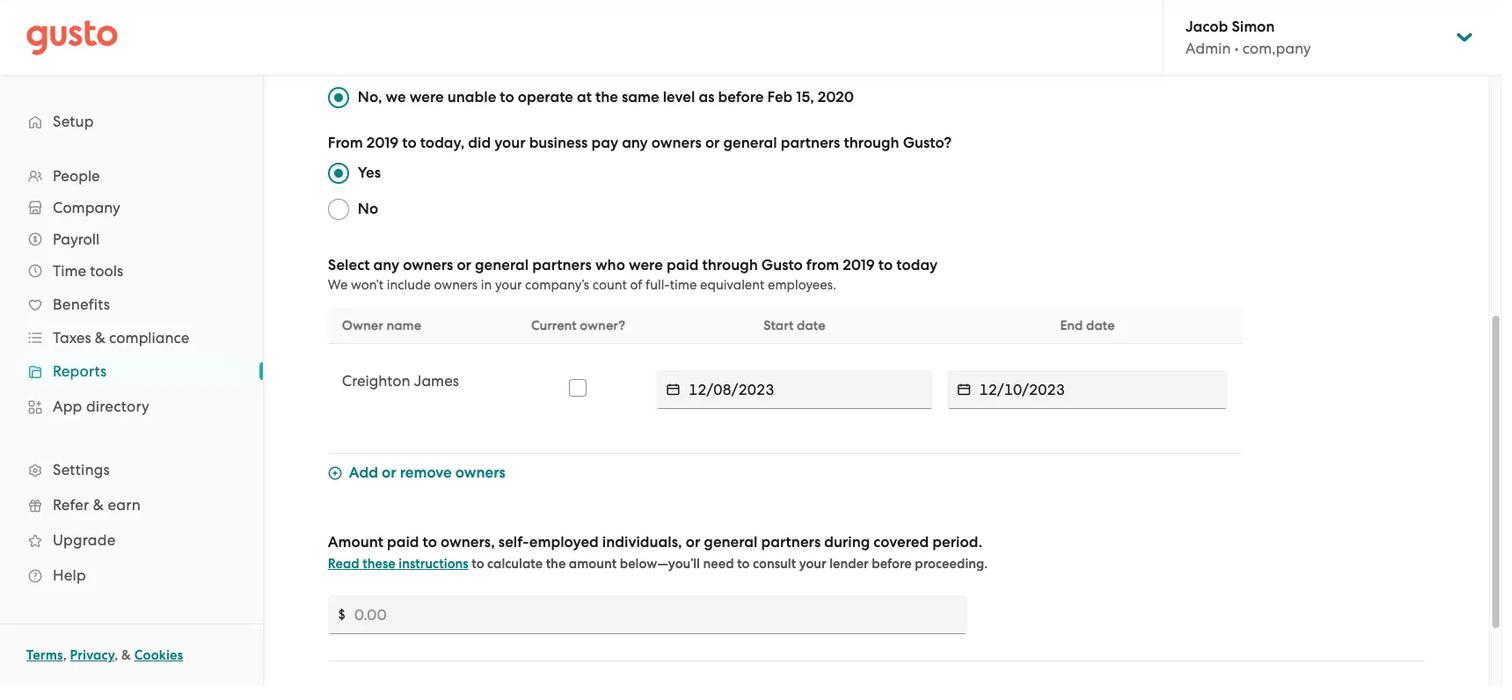 Task type: vqa. For each thing, say whether or not it's contained in the screenshot.
we'll
no



Task type: locate. For each thing, give the bounding box(es) containing it.
& inside 'dropdown button'
[[95, 329, 105, 347]]

amount
[[328, 533, 383, 551]]

individuals,
[[602, 533, 682, 551]]

paid inside the select any owners or general partners who were paid through gusto from 2019 to today we won't include owners in your company's count of full-time equivalent employees.
[[667, 256, 699, 274]]

0 vertical spatial paid
[[667, 256, 699, 274]]

0 vertical spatial partners
[[781, 134, 840, 152]]

1 horizontal spatial 2019
[[843, 256, 875, 274]]

lender
[[830, 556, 869, 572]]

partners down 15, in the right top of the page
[[781, 134, 840, 152]]

1 date from the left
[[797, 318, 826, 333]]

Choose end date field
[[979, 370, 1228, 409]]

setup
[[53, 113, 94, 130]]

None checkbox
[[569, 379, 587, 397]]

your right did
[[494, 134, 526, 152]]

, left privacy link
[[63, 647, 67, 663]]

1 vertical spatial partners
[[532, 256, 592, 274]]

owners
[[652, 134, 702, 152], [403, 256, 453, 274], [434, 277, 478, 293], [455, 464, 506, 482]]

your
[[494, 134, 526, 152], [495, 277, 522, 293], [799, 556, 827, 572]]

date right start
[[797, 318, 826, 333]]

0 horizontal spatial before
[[718, 88, 764, 106]]

0 vertical spatial &
[[95, 329, 105, 347]]

& left cookies button
[[121, 647, 131, 663]]

owners up include
[[403, 256, 453, 274]]

before down covered
[[872, 556, 912, 572]]

1 horizontal spatial date
[[1086, 318, 1115, 333]]

no, we were unable to operate at the same level as before feb 15, 2020
[[358, 88, 854, 106]]

general inside amount paid to owners, self-employed individuals, or general partners during covered period. read these instructions to calculate the amount below—you'll need to consult your lender before proceeding.
[[704, 533, 758, 551]]

owner name
[[342, 318, 421, 333]]

unable
[[448, 88, 496, 106]]

2 date from the left
[[1086, 318, 1115, 333]]

directory
[[86, 398, 150, 415]]

0 vertical spatial were
[[410, 88, 444, 106]]

jacob simon admin • com,pany
[[1186, 18, 1311, 57]]

partners inside the select any owners or general partners who were paid through gusto from 2019 to today we won't include owners in your company's count of full-time equivalent employees.
[[532, 256, 592, 274]]

1 vertical spatial before
[[872, 556, 912, 572]]

were
[[410, 88, 444, 106], [629, 256, 663, 274]]

& right taxes
[[95, 329, 105, 347]]

jacob
[[1186, 18, 1228, 36]]

creighton
[[342, 372, 410, 390]]

2 vertical spatial partners
[[761, 533, 821, 551]]

taxes & compliance button
[[18, 322, 245, 354]]

time
[[53, 262, 86, 280]]

date
[[797, 318, 826, 333], [1086, 318, 1115, 333]]

consult
[[753, 556, 796, 572]]

0 vertical spatial the
[[595, 88, 618, 106]]

1 horizontal spatial the
[[595, 88, 618, 106]]

paid
[[667, 256, 699, 274], [387, 533, 419, 551]]

paid up time
[[667, 256, 699, 274]]

1 horizontal spatial ,
[[115, 647, 118, 663]]

0 horizontal spatial any
[[373, 256, 400, 274]]

your left lender
[[799, 556, 827, 572]]

0 horizontal spatial ,
[[63, 647, 67, 663]]

&
[[95, 329, 105, 347], [93, 496, 104, 514], [121, 647, 131, 663]]

people button
[[18, 160, 245, 192]]

list containing people
[[0, 160, 263, 593]]

1 vertical spatial 2019
[[843, 256, 875, 274]]

general inside the select any owners or general partners who were paid through gusto from 2019 to today we won't include owners in your company's count of full-time equivalent employees.
[[475, 256, 529, 274]]

1 vertical spatial any
[[373, 256, 400, 274]]

or
[[705, 134, 720, 152], [457, 256, 471, 274], [382, 464, 396, 482], [686, 533, 700, 551]]

0 vertical spatial through
[[844, 134, 899, 152]]

operate
[[518, 88, 573, 106]]

before right as
[[718, 88, 764, 106]]

to up instructions
[[423, 533, 437, 551]]

0 horizontal spatial were
[[410, 88, 444, 106]]

owners right remove
[[455, 464, 506, 482]]

no,
[[358, 88, 382, 106]]

•
[[1235, 40, 1239, 57]]

to inside the select any owners or general partners who were paid through gusto from 2019 to today we won't include owners in your company's count of full-time equivalent employees.
[[879, 256, 893, 274]]

0 horizontal spatial 2019
[[367, 134, 399, 152]]

1 horizontal spatial through
[[844, 134, 899, 152]]

setup link
[[18, 106, 245, 137]]

0 horizontal spatial through
[[702, 256, 758, 274]]

today,
[[420, 134, 465, 152]]

15,
[[796, 88, 814, 106]]

0 horizontal spatial paid
[[387, 533, 419, 551]]

, left cookies
[[115, 647, 118, 663]]

company's
[[525, 277, 589, 293]]

1 vertical spatial &
[[93, 496, 104, 514]]

were up of
[[629, 256, 663, 274]]

partners up company's
[[532, 256, 592, 274]]

full-
[[646, 277, 670, 293]]

any inside the select any owners or general partners who were paid through gusto from 2019 to today we won't include owners in your company's count of full-time equivalent employees.
[[373, 256, 400, 274]]

proceeding.
[[915, 556, 988, 572]]

did
[[468, 134, 491, 152]]

owner
[[342, 318, 383, 333]]

who
[[595, 256, 625, 274]]

1 vertical spatial through
[[702, 256, 758, 274]]

& left earn
[[93, 496, 104, 514]]

1 horizontal spatial any
[[622, 134, 648, 152]]

from
[[806, 256, 839, 274]]

1 horizontal spatial were
[[629, 256, 663, 274]]

privacy
[[70, 647, 115, 663]]

current
[[531, 318, 577, 333]]

2019 right from
[[843, 256, 875, 274]]

general up need
[[704, 533, 758, 551]]

today
[[896, 256, 938, 274]]

company button
[[18, 192, 245, 223]]

date right the end
[[1086, 318, 1115, 333]]

2019
[[367, 134, 399, 152], [843, 256, 875, 274]]

2 vertical spatial your
[[799, 556, 827, 572]]

the right at
[[595, 88, 618, 106]]

refer
[[53, 496, 89, 514]]

as
[[699, 88, 715, 106]]

were inside the select any owners or general partners who were paid through gusto from 2019 to today we won't include owners in your company's count of full-time equivalent employees.
[[629, 256, 663, 274]]

date for end date
[[1086, 318, 1115, 333]]

app directory link
[[18, 391, 245, 422]]

to
[[500, 88, 514, 106], [402, 134, 417, 152], [879, 256, 893, 274], [423, 533, 437, 551], [472, 556, 484, 572], [737, 556, 750, 572]]

the
[[595, 88, 618, 106], [546, 556, 566, 572]]

general down the "feb"
[[723, 134, 777, 152]]

during
[[824, 533, 870, 551]]

benefits
[[53, 296, 110, 313]]

we
[[386, 88, 406, 106]]

before
[[718, 88, 764, 106], [872, 556, 912, 572]]

read these instructions button
[[328, 555, 469, 573]]

to left today
[[879, 256, 893, 274]]

through left gusto?
[[844, 134, 899, 152]]

time tools
[[53, 262, 123, 280]]

paid up read these instructions button
[[387, 533, 419, 551]]

1 horizontal spatial before
[[872, 556, 912, 572]]

settings link
[[18, 454, 245, 486]]

Choose start date field
[[689, 370, 933, 409]]

general up in at the left top of page
[[475, 256, 529, 274]]

james
[[414, 372, 459, 390]]

any right the pay
[[622, 134, 648, 152]]

upgrade link
[[18, 524, 245, 556]]

cookies
[[134, 647, 183, 663]]

from
[[328, 134, 363, 152]]

1 vertical spatial paid
[[387, 533, 419, 551]]

1 vertical spatial were
[[629, 256, 663, 274]]

instructions
[[399, 556, 469, 572]]

0 horizontal spatial date
[[797, 318, 826, 333]]

com,pany
[[1243, 40, 1311, 57]]

through up equivalent
[[702, 256, 758, 274]]

owners,
[[441, 533, 495, 551]]

were right we
[[410, 88, 444, 106]]

end date
[[1060, 318, 1115, 333]]

owners left in at the left top of page
[[434, 277, 478, 293]]

Yes radio
[[328, 163, 349, 184]]

the inside amount paid to owners, self-employed individuals, or general partners during covered period. read these instructions to calculate the amount below—you'll need to consult your lender before proceeding.
[[546, 556, 566, 572]]

payroll
[[53, 230, 100, 248]]

home image
[[26, 20, 118, 55]]

1 vertical spatial your
[[495, 277, 522, 293]]

the down employed on the left of page
[[546, 556, 566, 572]]

general
[[723, 134, 777, 152], [475, 256, 529, 274], [704, 533, 758, 551]]

0 horizontal spatial the
[[546, 556, 566, 572]]

1 horizontal spatial paid
[[667, 256, 699, 274]]

from 2019 to today, did your business pay any owners or general partners through gusto?
[[328, 134, 952, 152]]

2019 up the "yes"
[[367, 134, 399, 152]]

tools
[[90, 262, 123, 280]]

2 vertical spatial general
[[704, 533, 758, 551]]

partners
[[781, 134, 840, 152], [532, 256, 592, 274], [761, 533, 821, 551]]

1 vertical spatial the
[[546, 556, 566, 572]]

1 vertical spatial general
[[475, 256, 529, 274]]

terms
[[26, 647, 63, 663]]

to down owners,
[[472, 556, 484, 572]]

partners up consult
[[761, 533, 821, 551]]

your right in at the left top of page
[[495, 277, 522, 293]]

list
[[0, 160, 263, 593]]

business
[[529, 134, 588, 152]]

same
[[622, 88, 659, 106]]

refer & earn
[[53, 496, 141, 514]]

terms link
[[26, 647, 63, 663]]

any up won't
[[373, 256, 400, 274]]



Task type: describe. For each thing, give the bounding box(es) containing it.
calendar outline image
[[667, 381, 680, 398]]

count
[[593, 277, 627, 293]]

period.
[[933, 533, 982, 551]]

date for start date
[[797, 318, 826, 333]]

of
[[630, 277, 642, 293]]

people
[[53, 167, 100, 185]]

2 vertical spatial &
[[121, 647, 131, 663]]

amount paid to owners, self-employed individuals, or general partners during covered period. read these instructions to calculate the amount below—you'll need to consult your lender before proceeding.
[[328, 533, 988, 572]]

settings
[[53, 461, 110, 478]]

reports
[[53, 362, 107, 380]]

gusto
[[762, 256, 803, 274]]

in
[[481, 277, 492, 293]]

company
[[53, 199, 120, 216]]

app
[[53, 398, 82, 415]]

employees.
[[768, 277, 837, 293]]

add or remove owners
[[349, 464, 506, 482]]

help link
[[18, 559, 245, 591]]

0 vertical spatial general
[[723, 134, 777, 152]]

select any owners or general partners who were paid through gusto from 2019 to today we won't include owners in your company's count of full-time equivalent employees.
[[328, 256, 938, 293]]

paid inside amount paid to owners, self-employed individuals, or general partners during covered period. read these instructions to calculate the amount below—you'll need to consult your lender before proceeding.
[[387, 533, 419, 551]]

add
[[349, 464, 378, 482]]

taxes & compliance
[[53, 329, 189, 347]]

2 , from the left
[[115, 647, 118, 663]]

need
[[703, 556, 734, 572]]

we
[[328, 277, 348, 293]]

employed
[[529, 533, 599, 551]]

app directory
[[53, 398, 150, 415]]

& for compliance
[[95, 329, 105, 347]]

No radio
[[328, 199, 349, 220]]

cookies button
[[134, 645, 183, 666]]

at
[[577, 88, 592, 106]]

or inside amount paid to owners, self-employed individuals, or general partners during covered period. read these instructions to calculate the amount below—you'll need to consult your lender before proceeding.
[[686, 533, 700, 551]]

below—you'll
[[620, 556, 700, 572]]

or inside the select any owners or general partners who were paid through gusto from 2019 to today we won't include owners in your company's count of full-time equivalent employees.
[[457, 256, 471, 274]]

through inside the select any owners or general partners who were paid through gusto from 2019 to today we won't include owners in your company's count of full-time equivalent employees.
[[702, 256, 758, 274]]

owners down level
[[652, 134, 702, 152]]

include
[[387, 277, 431, 293]]

terms , privacy , & cookies
[[26, 647, 183, 663]]

compliance
[[109, 329, 189, 347]]

no
[[358, 200, 378, 218]]

level
[[663, 88, 695, 106]]

No, we were unable to operate at the same level as before Feb 15, 2020 radio
[[328, 87, 349, 108]]

remove
[[400, 464, 452, 482]]

owner?
[[580, 318, 625, 333]]

your inside the select any owners or general partners who were paid through gusto from 2019 to today we won't include owners in your company's count of full-time equivalent employees.
[[495, 277, 522, 293]]

won't
[[351, 277, 384, 293]]

partners inside amount paid to owners, self-employed individuals, or general partners during covered period. read these instructions to calculate the amount below—you'll need to consult your lender before proceeding.
[[761, 533, 821, 551]]

start date
[[764, 318, 826, 333]]

2019 inside the select any owners or general partners who were paid through gusto from 2019 to today we won't include owners in your company's count of full-time equivalent employees.
[[843, 256, 875, 274]]

amount
[[569, 556, 617, 572]]

0 vertical spatial your
[[494, 134, 526, 152]]

name
[[386, 318, 421, 333]]

your inside amount paid to owners, self-employed individuals, or general partners during covered period. read these instructions to calculate the amount below—you'll need to consult your lender before proceeding.
[[799, 556, 827, 572]]

admin
[[1186, 40, 1231, 57]]

0 vertical spatial before
[[718, 88, 764, 106]]

help
[[53, 566, 86, 584]]

gusto navigation element
[[0, 76, 263, 621]]

feb
[[767, 88, 793, 106]]

before inside amount paid to owners, self-employed individuals, or general partners during covered period. read these instructions to calculate the amount below—you'll need to consult your lender before proceeding.
[[872, 556, 912, 572]]

$
[[338, 607, 345, 623]]

read
[[328, 556, 359, 572]]

refer & earn link
[[18, 489, 245, 521]]

to left 'today,'
[[402, 134, 417, 152]]

these
[[363, 556, 396, 572]]

upgrade
[[53, 531, 116, 549]]

calendar outline image
[[958, 381, 971, 398]]

calculate
[[487, 556, 543, 572]]

reports link
[[18, 355, 245, 387]]

creighton james
[[342, 372, 459, 390]]

2020
[[818, 88, 854, 106]]

equivalent
[[700, 277, 765, 293]]

current owner?
[[531, 318, 625, 333]]

pay
[[591, 134, 618, 152]]

taxes
[[53, 329, 91, 347]]

1 , from the left
[[63, 647, 67, 663]]

privacy link
[[70, 647, 115, 663]]

to right need
[[737, 556, 750, 572]]

time
[[670, 277, 697, 293]]

module__icon___go7vc image
[[328, 466, 342, 480]]

0 vertical spatial 2019
[[367, 134, 399, 152]]

0.00 text field
[[354, 595, 968, 634]]

to right unable
[[500, 88, 514, 106]]

yes
[[358, 164, 381, 182]]

0 vertical spatial any
[[622, 134, 648, 152]]

select
[[328, 256, 370, 274]]

& for earn
[[93, 496, 104, 514]]

gusto?
[[903, 134, 952, 152]]

benefits link
[[18, 288, 245, 320]]

start
[[764, 318, 794, 333]]

simon
[[1232, 18, 1275, 36]]



